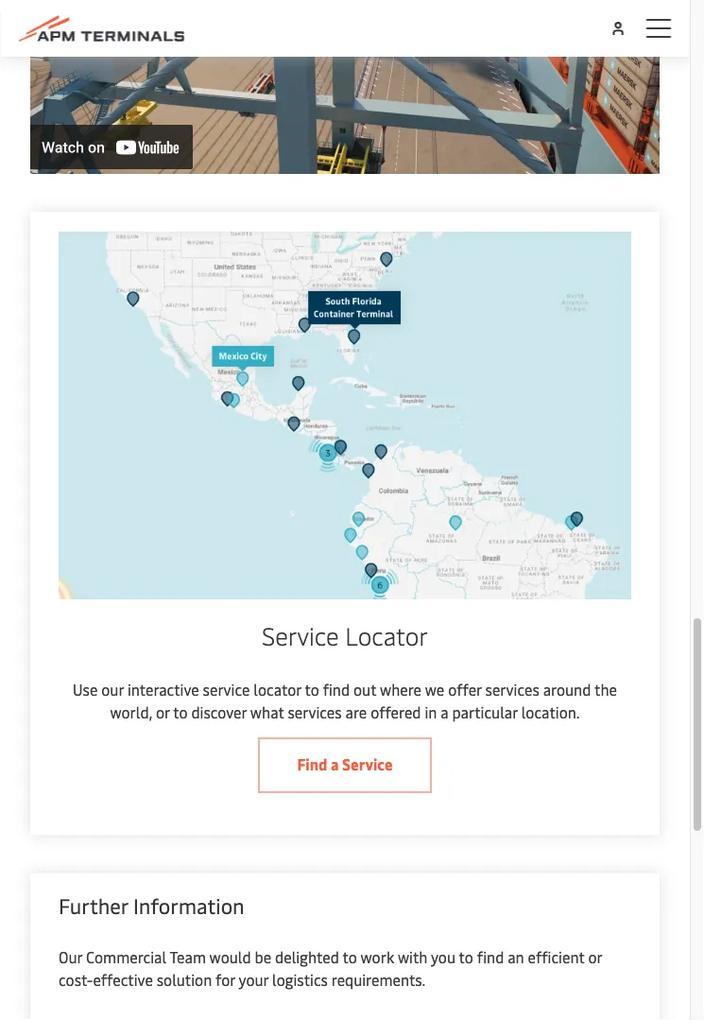 Task type: describe. For each thing, give the bounding box(es) containing it.
to down interactive
[[173, 702, 188, 722]]

locator
[[345, 618, 428, 651]]

efficient
[[528, 947, 585, 967]]

team
[[170, 947, 206, 967]]

our
[[59, 947, 82, 967]]

work
[[361, 947, 394, 967]]

1 vertical spatial service
[[342, 753, 393, 774]]

an
[[508, 947, 524, 967]]

cost-
[[59, 969, 93, 990]]

0 vertical spatial service
[[262, 618, 339, 651]]

for
[[216, 969, 235, 990]]

are
[[346, 702, 367, 722]]

we
[[425, 679, 445, 700]]

or inside the use our interactive service locator to find out where we offer services around the world, or to discover what services are offered in a particular location.
[[156, 702, 170, 722]]

to right locator
[[305, 679, 319, 700]]

delighted
[[275, 947, 339, 967]]

further
[[59, 891, 128, 919]]

commercial
[[86, 947, 167, 967]]

interactive
[[128, 679, 199, 700]]

find services offered by apm terminals globally image
[[59, 232, 632, 599]]

0 horizontal spatial services
[[288, 702, 342, 722]]

be
[[255, 947, 272, 967]]

where
[[380, 679, 422, 700]]

or inside our commercial team would be delighted to work with you to find an efficient or cost-effective solution for your logistics requirements.
[[589, 947, 602, 967]]

our commercial team would be delighted to work with you to find an efficient or cost-effective solution for your logistics requirements.
[[59, 947, 602, 990]]

location.
[[522, 702, 580, 722]]

world,
[[110, 702, 152, 722]]

use
[[73, 679, 98, 700]]

information
[[133, 891, 245, 919]]

solution
[[157, 969, 212, 990]]



Task type: vqa. For each thing, say whether or not it's contained in the screenshot.
Pay Penalties
no



Task type: locate. For each thing, give the bounding box(es) containing it.
1 vertical spatial services
[[288, 702, 342, 722]]

find left an
[[477, 947, 504, 967]]

service
[[203, 679, 250, 700]]

a inside the use our interactive service locator to find out where we offer services around the world, or to discover what services are offered in a particular location.
[[441, 702, 449, 722]]

1 vertical spatial a
[[331, 753, 339, 774]]

0 horizontal spatial or
[[156, 702, 170, 722]]

further information
[[59, 891, 245, 919]]

find
[[297, 753, 328, 774]]

or down interactive
[[156, 702, 170, 722]]

logistics
[[272, 969, 328, 990]]

1 horizontal spatial find
[[477, 947, 504, 967]]

services up particular
[[486, 679, 540, 700]]

your
[[239, 969, 269, 990]]

a right in
[[441, 702, 449, 722]]

0 vertical spatial a
[[441, 702, 449, 722]]

1 vertical spatial or
[[589, 947, 602, 967]]

would
[[210, 947, 251, 967]]

0 vertical spatial services
[[486, 679, 540, 700]]

use our interactive service locator to find out where we offer services around the world, or to discover what services are offered in a particular location.
[[73, 679, 617, 722]]

find inside the use our interactive service locator to find out where we offer services around the world, or to discover what services are offered in a particular location.
[[323, 679, 350, 700]]

1 horizontal spatial services
[[486, 679, 540, 700]]

or
[[156, 702, 170, 722], [589, 947, 602, 967]]

requirements.
[[332, 969, 426, 990]]

services left are
[[288, 702, 342, 722]]

1 horizontal spatial a
[[441, 702, 449, 722]]

find left 'out'
[[323, 679, 350, 700]]

find a service link
[[259, 738, 432, 793]]

discover
[[191, 702, 247, 722]]

0 horizontal spatial service
[[262, 618, 339, 651]]

effective
[[93, 969, 153, 990]]

what
[[250, 702, 284, 722]]

1 horizontal spatial or
[[589, 947, 602, 967]]

out
[[354, 679, 377, 700]]

to
[[305, 679, 319, 700], [173, 702, 188, 722], [343, 947, 357, 967], [459, 947, 474, 967]]

service
[[262, 618, 339, 651], [342, 753, 393, 774]]

1 horizontal spatial service
[[342, 753, 393, 774]]

with
[[398, 947, 428, 967]]

in
[[425, 702, 437, 722]]

offer
[[448, 679, 482, 700]]

around
[[543, 679, 591, 700]]

find a service
[[297, 753, 393, 774]]

find
[[323, 679, 350, 700], [477, 947, 504, 967]]

or right efficient
[[589, 947, 602, 967]]

a right find
[[331, 753, 339, 774]]

service down are
[[342, 753, 393, 774]]

our
[[101, 679, 124, 700]]

0 vertical spatial find
[[323, 679, 350, 700]]

0 horizontal spatial find
[[323, 679, 350, 700]]

a
[[441, 702, 449, 722], [331, 753, 339, 774]]

locator
[[254, 679, 302, 700]]

0 horizontal spatial a
[[331, 753, 339, 774]]

0 vertical spatial or
[[156, 702, 170, 722]]

you
[[431, 947, 456, 967]]

find inside our commercial team would be delighted to work with you to find an efficient or cost-effective solution for your logistics requirements.
[[477, 947, 504, 967]]

services
[[486, 679, 540, 700], [288, 702, 342, 722]]

to left work on the right bottom of the page
[[343, 947, 357, 967]]

1 vertical spatial find
[[477, 947, 504, 967]]

to right you
[[459, 947, 474, 967]]

service locator
[[262, 618, 428, 651]]

service up locator
[[262, 618, 339, 651]]

offered
[[371, 702, 421, 722]]

particular
[[452, 702, 518, 722]]

the
[[595, 679, 617, 700]]



